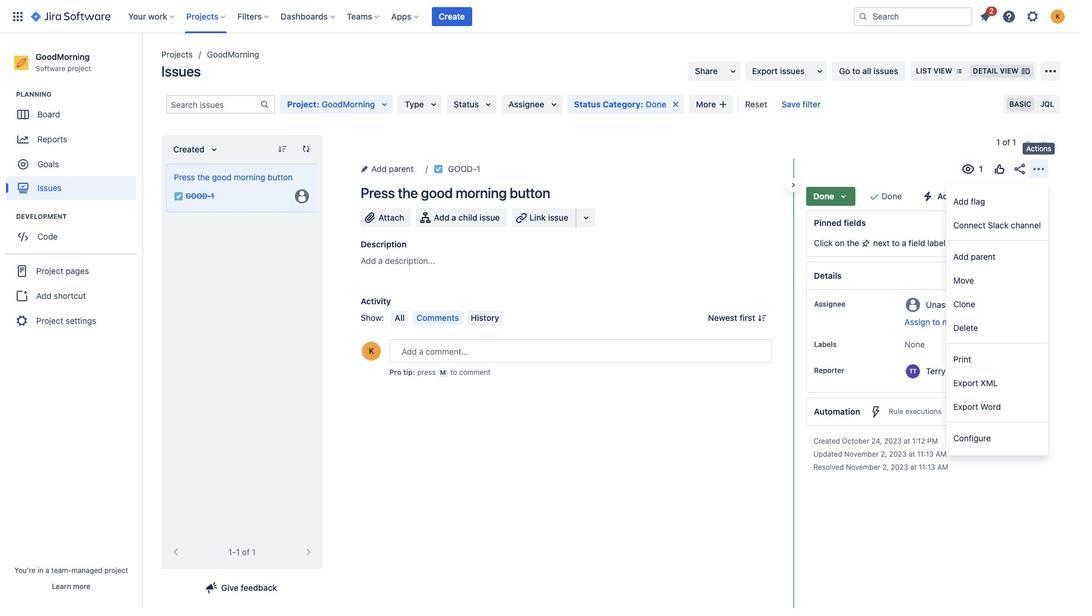 Task type: vqa. For each thing, say whether or not it's contained in the screenshot.
the right the Assignee
yes



Task type: describe. For each thing, give the bounding box(es) containing it.
shortcut
[[54, 291, 86, 301]]

filters button
[[234, 7, 274, 26]]

software
[[36, 64, 66, 73]]

export word link
[[947, 395, 1049, 419]]

move
[[954, 275, 975, 285]]

sort descending image
[[278, 144, 287, 154]]

0 horizontal spatial done
[[646, 99, 667, 109]]

reset button
[[738, 95, 775, 114]]

save filter button
[[775, 95, 828, 114]]

1 horizontal spatial press
[[361, 185, 395, 201]]

0 vertical spatial of
[[1003, 137, 1011, 147]]

2 vertical spatial the
[[847, 238, 860, 248]]

group containing add flag
[[947, 186, 1049, 240]]

2 vertical spatial at
[[911, 463, 917, 472]]

group containing board
[[6, 90, 142, 204]]

project for project : goodmorning
[[287, 99, 317, 109]]

detail view
[[974, 66, 1019, 75]]

me
[[943, 317, 955, 327]]

goodmorning link
[[207, 47, 259, 62]]

primary element
[[7, 0, 845, 33]]

save filter
[[782, 99, 821, 109]]

code link
[[6, 225, 137, 249]]

created for created
[[173, 144, 205, 154]]

refresh image
[[302, 144, 311, 154]]

issues link
[[6, 176, 137, 200]]

a right in
[[45, 566, 49, 575]]

export for export word
[[954, 402, 979, 412]]

description...
[[385, 256, 435, 266]]

Search field
[[854, 7, 973, 26]]

menu bar containing all
[[389, 311, 505, 325]]

pages
[[66, 266, 89, 276]]

1 left 'actions' "tooltip"
[[1013, 137, 1017, 147]]

board
[[37, 109, 60, 119]]

share button
[[688, 62, 741, 81]]

automation element
[[807, 398, 1049, 426]]

connect slack channel
[[954, 220, 1042, 230]]

1 up give feedback button
[[236, 547, 240, 557]]

view for detail view
[[1001, 66, 1019, 75]]

on
[[836, 238, 845, 248]]

apps button
[[388, 7, 424, 26]]

a down description
[[378, 256, 383, 266]]

0 horizontal spatial of
[[242, 547, 250, 557]]

task element
[[166, 164, 318, 213]]

goodmorning for goodmorning
[[207, 49, 259, 59]]

1 horizontal spatial press the good morning button
[[361, 185, 551, 201]]

issues inside popup button
[[781, 66, 805, 76]]

connect
[[954, 220, 986, 230]]

done button
[[807, 187, 856, 206]]

october
[[843, 437, 870, 446]]

your work button
[[125, 7, 179, 26]]

order by image
[[207, 142, 221, 157]]

remove field image
[[669, 97, 683, 112]]

add left child
[[434, 213, 450, 223]]

type
[[405, 99, 424, 109]]

1 up vote options: no one has voted for this issue yet. icon
[[997, 137, 1001, 147]]

group containing add parent
[[947, 241, 1049, 343]]

reports link
[[6, 127, 137, 153]]

status for status
[[454, 99, 479, 109]]

word
[[981, 402, 1002, 412]]

settings image
[[1026, 9, 1041, 23]]

notifications image
[[979, 9, 993, 23]]

1 of 1
[[997, 137, 1017, 147]]

1 horizontal spatial morning
[[456, 185, 507, 201]]

a left field
[[903, 238, 907, 248]]

development image
[[2, 210, 16, 224]]

pro tip: press m to comment
[[389, 368, 491, 377]]

0 vertical spatial issues
[[161, 63, 201, 80]]

project inside goodmorning software project
[[68, 64, 91, 73]]

pinned
[[815, 218, 842, 228]]

teams button
[[343, 7, 384, 26]]

press inside task element
[[174, 172, 195, 182]]

goodmorning for goodmorning software project
[[36, 52, 90, 62]]

1 horizontal spatial the
[[398, 185, 418, 201]]

banner containing your work
[[0, 0, 1080, 33]]

history
[[471, 313, 500, 323]]

pinned fields
[[815, 218, 867, 228]]

1 right 1-
[[252, 547, 256, 557]]

goodmorning software project
[[36, 52, 91, 73]]

none
[[905, 340, 926, 350]]

search image
[[859, 12, 869, 21]]

2 horizontal spatial done
[[882, 191, 903, 201]]

give feedback button
[[200, 579, 284, 598]]

projects link
[[161, 47, 193, 62]]

history button
[[468, 311, 503, 325]]

first
[[740, 313, 756, 323]]

actions inside "tooltip"
[[1027, 144, 1052, 153]]

1 vertical spatial am
[[938, 463, 949, 472]]

unassigned
[[927, 299, 972, 310]]

add down description
[[361, 256, 376, 266]]

addicon image
[[719, 100, 728, 109]]

apps
[[391, 11, 412, 21]]

link issue
[[530, 213, 569, 223]]

planning heading
[[16, 90, 142, 99]]

projects for projects popup button
[[186, 11, 219, 21]]

goal image
[[18, 159, 28, 170]]

add flag button
[[947, 189, 1049, 213]]

detail
[[974, 66, 999, 75]]

add parent inside dropdown button
[[372, 164, 414, 174]]

code group
[[6, 212, 142, 252]]

0 vertical spatial 2,
[[881, 450, 888, 459]]

pm
[[928, 437, 939, 446]]

1 vertical spatial 11:13
[[919, 463, 936, 472]]

to for me
[[933, 317, 941, 327]]

description
[[361, 239, 407, 249]]

type button
[[398, 95, 442, 114]]

create
[[439, 11, 465, 21]]

clone
[[954, 299, 976, 309]]

group containing print
[[947, 344, 1049, 422]]

good-1 link
[[448, 162, 481, 176]]

projects for projects link
[[161, 49, 193, 59]]

add flag
[[954, 196, 986, 206]]

development
[[16, 213, 67, 220]]

import and bulk change issues image
[[1044, 64, 1058, 78]]

the inside task element
[[197, 172, 210, 182]]

executions
[[906, 407, 942, 416]]

terry
[[927, 366, 946, 376]]

resolved
[[814, 463, 845, 472]]

teams
[[347, 11, 372, 21]]

parent inside button
[[972, 251, 996, 262]]

add a description...
[[361, 256, 435, 266]]

give feedback
[[221, 583, 277, 593]]

reset
[[746, 99, 768, 109]]

2 vertical spatial 2023
[[891, 463, 909, 472]]

done inside dropdown button
[[814, 191, 835, 201]]

2
[[990, 6, 994, 15]]

assignee inside dropdown button
[[509, 99, 545, 109]]

help image
[[1003, 9, 1017, 23]]

add parent inside button
[[954, 251, 996, 262]]

1 vertical spatial at
[[909, 450, 916, 459]]

go to all issues link
[[833, 62, 906, 81]]

export word
[[954, 402, 1002, 412]]

labels pin to top. only you can see pinned fields. image
[[840, 340, 849, 350]]

link issue button
[[512, 208, 577, 227]]

task image
[[434, 164, 444, 174]]

delete button
[[947, 316, 1049, 340]]

details
[[815, 271, 842, 281]]

go
[[840, 66, 851, 76]]

done issue: good-1 element
[[186, 191, 215, 202]]

planning image
[[2, 87, 16, 102]]

add parent button
[[947, 245, 1049, 268]]

to right m
[[451, 368, 457, 377]]

go to all issues
[[840, 66, 899, 76]]

goals
[[37, 159, 59, 169]]

your profile and settings image
[[1051, 9, 1066, 23]]

more button
[[689, 95, 733, 114]]

terry turtle
[[927, 366, 971, 376]]

1:12
[[913, 437, 926, 446]]

you're in a team-managed project
[[14, 566, 128, 575]]

show:
[[361, 313, 384, 323]]

1 issue from the left
[[480, 213, 500, 223]]

sidebar element
[[0, 33, 142, 608]]

1 inside task element
[[211, 192, 215, 201]]

filter
[[803, 99, 821, 109]]

flag
[[972, 196, 986, 206]]



Task type: locate. For each thing, give the bounding box(es) containing it.
0 horizontal spatial status
[[454, 99, 479, 109]]

1 vertical spatial export
[[954, 378, 979, 388]]

november
[[845, 450, 879, 459], [847, 463, 881, 472]]

issues down goals
[[37, 183, 62, 193]]

1 horizontal spatial issues
[[161, 63, 201, 80]]

add parent down start
[[954, 251, 996, 262]]

list view
[[917, 66, 953, 75]]

button
[[268, 172, 293, 182], [510, 185, 551, 201]]

created inside 'created october 24, 2023 at 1:12 pm updated november 2, 2023 at 11:13 am resolved november 2, 2023 at 11:13 am'
[[814, 437, 841, 446]]

done up "pinned"
[[814, 191, 835, 201]]

0 vertical spatial good-
[[448, 164, 477, 174]]

0 vertical spatial press the good morning button
[[174, 172, 293, 182]]

export inside export xml link
[[954, 378, 979, 388]]

export xml
[[954, 378, 999, 388]]

11:13 down 1:12
[[918, 450, 934, 459]]

good down task image
[[421, 185, 453, 201]]

configure link
[[947, 426, 1049, 450]]

press the good morning button down good-1 link
[[361, 185, 551, 201]]

actions inside dropdown button
[[938, 191, 968, 201]]

1 vertical spatial morning
[[456, 185, 507, 201]]

0 vertical spatial november
[[845, 450, 879, 459]]

status category : done
[[574, 99, 667, 109]]

morning inside task element
[[234, 172, 266, 182]]

good- inside task element
[[186, 192, 211, 201]]

0 vertical spatial add parent
[[372, 164, 414, 174]]

11:13 down pm
[[919, 463, 936, 472]]

done left remove field image
[[646, 99, 667, 109]]

1 horizontal spatial created
[[814, 437, 841, 446]]

actions image
[[1032, 162, 1047, 176]]

project up refresh icon
[[287, 99, 317, 109]]

2 issue from the left
[[548, 213, 569, 223]]

banner
[[0, 0, 1080, 33]]

0 vertical spatial assignee
[[509, 99, 545, 109]]

0 horizontal spatial add parent
[[372, 164, 414, 174]]

add inside button
[[36, 291, 52, 301]]

project up add shortcut
[[36, 266, 63, 276]]

1 vertical spatial good-
[[186, 192, 211, 201]]

1 vertical spatial 2,
[[883, 463, 889, 472]]

1 horizontal spatial parent
[[972, 251, 996, 262]]

print
[[954, 354, 972, 364]]

0 vertical spatial am
[[936, 450, 947, 459]]

add parent left task image
[[372, 164, 414, 174]]

view for list view
[[934, 66, 953, 75]]

1 vertical spatial button
[[510, 185, 551, 201]]

labels
[[815, 340, 837, 349]]

created october 24, 2023 at 1:12 pm updated november 2, 2023 at 11:13 am resolved november 2, 2023 at 11:13 am
[[814, 437, 949, 472]]

the up attach
[[398, 185, 418, 201]]

done image
[[868, 189, 882, 204]]

view right list
[[934, 66, 953, 75]]

export inside export issues popup button
[[753, 66, 778, 76]]

sidebar navigation image
[[129, 47, 156, 71]]

status
[[454, 99, 479, 109], [574, 99, 601, 109]]

the
[[197, 172, 210, 182], [398, 185, 418, 201], [847, 238, 860, 248]]

all
[[395, 313, 405, 323]]

issues right 'all'
[[874, 66, 899, 76]]

1 vertical spatial created
[[814, 437, 841, 446]]

add
[[372, 164, 387, 174], [954, 196, 969, 206], [434, 213, 450, 223], [954, 251, 969, 262], [361, 256, 376, 266], [36, 291, 52, 301]]

to left me
[[933, 317, 941, 327]]

assignee left assignee pin to top. only you can see pinned fields. image
[[815, 300, 846, 309]]

0 horizontal spatial press
[[174, 172, 195, 182]]

1 vertical spatial 2023
[[890, 450, 907, 459]]

appswitcher icon image
[[11, 9, 25, 23]]

1 horizontal spatial assignee
[[815, 300, 846, 309]]

project for project settings
[[36, 316, 63, 326]]

1 vertical spatial november
[[847, 463, 881, 472]]

1 vertical spatial press the good morning button
[[361, 185, 551, 201]]

1 horizontal spatial issue
[[548, 213, 569, 223]]

0 vertical spatial button
[[268, 172, 293, 182]]

1 vertical spatial press
[[361, 185, 395, 201]]

connect slack channel button
[[947, 213, 1049, 237]]

good down order by icon
[[212, 172, 232, 182]]

morning
[[234, 172, 266, 182], [456, 185, 507, 201]]

button down sort descending icon on the left top of the page
[[268, 172, 293, 182]]

newest
[[709, 313, 738, 323]]

0 horizontal spatial the
[[197, 172, 210, 182]]

0 horizontal spatial project
[[68, 64, 91, 73]]

more
[[696, 99, 717, 109]]

add shortcut button
[[5, 284, 138, 308]]

assignee right status dropdown button
[[509, 99, 545, 109]]

good
[[212, 172, 232, 182], [421, 185, 453, 201]]

to left 'all'
[[853, 66, 861, 76]]

filters
[[238, 11, 262, 21]]

1 horizontal spatial status
[[574, 99, 601, 109]]

to for all
[[853, 66, 861, 76]]

dashboards button
[[277, 7, 340, 26]]

1 view from the left
[[934, 66, 953, 75]]

project for project pages
[[36, 266, 63, 276]]

hide message image
[[1029, 216, 1044, 230]]

2 vertical spatial export
[[954, 402, 979, 412]]

export down the turtle
[[954, 378, 979, 388]]

2 horizontal spatial goodmorning
[[322, 99, 375, 109]]

parent inside dropdown button
[[389, 164, 414, 174]]

status inside status dropdown button
[[454, 99, 479, 109]]

1 vertical spatial of
[[242, 547, 250, 557]]

rule
[[889, 407, 904, 416]]

1 horizontal spatial issues
[[874, 66, 899, 76]]

1 horizontal spatial good-
[[448, 164, 477, 174]]

0 horizontal spatial actions
[[938, 191, 968, 201]]

2 : from the left
[[641, 99, 644, 109]]

delete
[[954, 323, 979, 333]]

export for export xml
[[954, 378, 979, 388]]

a inside button
[[452, 213, 457, 223]]

more information about this user image
[[906, 365, 921, 379]]

add down start
[[954, 251, 969, 262]]

save
[[782, 99, 801, 109]]

add left shortcut
[[36, 291, 52, 301]]

comments button
[[413, 311, 463, 325]]

work
[[148, 11, 167, 21]]

1 vertical spatial projects
[[161, 49, 193, 59]]

good- left copy link to issue image at left
[[448, 164, 477, 174]]

created left order by icon
[[173, 144, 205, 154]]

0 vertical spatial export
[[753, 66, 778, 76]]

development heading
[[16, 212, 142, 222]]

1 horizontal spatial goodmorning
[[207, 49, 259, 59]]

view right detail
[[1001, 66, 1019, 75]]

0 vertical spatial actions
[[1027, 144, 1052, 153]]

0 horizontal spatial issues
[[37, 183, 62, 193]]

assignee button
[[502, 95, 562, 114]]

good inside task element
[[212, 172, 232, 182]]

1 horizontal spatial actions
[[1027, 144, 1052, 153]]

actions left flag
[[938, 191, 968, 201]]

tip:
[[403, 368, 416, 377]]

to right next
[[893, 238, 900, 248]]

good-1 inside task element
[[186, 192, 215, 201]]

projects right sidebar navigation icon
[[161, 49, 193, 59]]

button inside task element
[[268, 172, 293, 182]]

assign to me
[[905, 317, 955, 327]]

assign
[[905, 317, 931, 327]]

created inside popup button
[[173, 144, 205, 154]]

issue right child
[[480, 213, 500, 223]]

Add a comment… field
[[389, 340, 772, 363]]

copy link to issue image
[[478, 164, 488, 173]]

1 horizontal spatial add parent
[[954, 251, 996, 262]]

1 horizontal spatial good
[[421, 185, 453, 201]]

goodmorning
[[207, 49, 259, 59], [36, 52, 90, 62], [322, 99, 375, 109]]

status for status category : done
[[574, 99, 601, 109]]

issue right the link
[[548, 213, 569, 223]]

parent down the pinning.
[[972, 251, 996, 262]]

channel
[[1012, 220, 1042, 230]]

parent left task image
[[389, 164, 414, 174]]

click
[[815, 238, 833, 248]]

parent
[[389, 164, 414, 174], [972, 251, 996, 262]]

projects inside popup button
[[186, 11, 219, 21]]

of up vote options: no one has voted for this issue yet. icon
[[1003, 137, 1011, 147]]

press the good morning button inside task element
[[174, 172, 293, 182]]

0 vertical spatial 11:13
[[918, 450, 934, 459]]

1 horizontal spatial :
[[641, 99, 644, 109]]

to inside assign to me button
[[933, 317, 941, 327]]

1 horizontal spatial project
[[105, 566, 128, 575]]

export inside 'export word' link
[[954, 402, 979, 412]]

projects right work
[[186, 11, 219, 21]]

0 vertical spatial parent
[[389, 164, 414, 174]]

settings
[[66, 316, 96, 326]]

next
[[874, 238, 890, 248]]

Search issues text field
[[167, 96, 260, 113]]

m
[[440, 369, 446, 376]]

add up attach button at the top left
[[372, 164, 387, 174]]

newest first
[[709, 313, 756, 323]]

add left flag
[[954, 196, 969, 206]]

issues inside group
[[37, 183, 62, 193]]

turtle
[[949, 366, 971, 376]]

a
[[452, 213, 457, 223], [903, 238, 907, 248], [378, 256, 383, 266], [45, 566, 49, 575]]

0 horizontal spatial :
[[317, 99, 320, 109]]

to
[[853, 66, 861, 76], [893, 238, 900, 248], [949, 238, 956, 248], [933, 317, 941, 327], [451, 368, 457, 377]]

newest first button
[[701, 311, 772, 325]]

issues down projects link
[[161, 63, 201, 80]]

menu bar
[[389, 311, 505, 325]]

of
[[1003, 137, 1011, 147], [242, 547, 250, 557]]

0 horizontal spatial parent
[[389, 164, 414, 174]]

actions up the actions icon
[[1027, 144, 1052, 153]]

0 vertical spatial created
[[173, 144, 205, 154]]

managed
[[72, 566, 103, 575]]

project right managed
[[105, 566, 128, 575]]

0 horizontal spatial goodmorning
[[36, 52, 90, 62]]

good-1 right task image
[[448, 164, 481, 174]]

1 : from the left
[[317, 99, 320, 109]]

comments
[[417, 313, 459, 323]]

to for a
[[893, 238, 900, 248]]

project up planning heading
[[68, 64, 91, 73]]

1 vertical spatial good
[[421, 185, 453, 201]]

learn more
[[52, 582, 91, 591]]

1 horizontal spatial of
[[1003, 137, 1011, 147]]

2 status from the left
[[574, 99, 601, 109]]

link
[[530, 213, 546, 223]]

1 right task image
[[477, 164, 481, 174]]

clone button
[[947, 292, 1049, 316]]

press
[[174, 172, 195, 182], [361, 185, 395, 201]]

created button
[[166, 140, 226, 159]]

reports
[[37, 134, 67, 144]]

goodmorning inside goodmorning software project
[[36, 52, 90, 62]]

export up 'reset'
[[753, 66, 778, 76]]

code
[[37, 231, 58, 241]]

project
[[68, 64, 91, 73], [105, 566, 128, 575]]

project down add shortcut
[[36, 316, 63, 326]]

export issues button
[[745, 62, 828, 81]]

0 horizontal spatial created
[[173, 144, 205, 154]]

jira software image
[[31, 9, 111, 23], [31, 9, 111, 23]]

1 horizontal spatial good-1
[[448, 164, 481, 174]]

learn more button
[[52, 582, 91, 592]]

0 vertical spatial at
[[904, 437, 911, 446]]

group
[[6, 90, 142, 204], [1022, 135, 1053, 150], [947, 186, 1049, 240], [947, 241, 1049, 343], [5, 254, 138, 338], [947, 344, 1049, 422]]

1 vertical spatial good-1
[[186, 192, 215, 201]]

press up task icon
[[174, 172, 195, 182]]

2 horizontal spatial the
[[847, 238, 860, 248]]

good-1 right task icon
[[186, 192, 215, 201]]

your
[[128, 11, 146, 21]]

project pages link
[[5, 258, 138, 284]]

1-1 of 1
[[229, 547, 256, 557]]

updated
[[814, 450, 843, 459]]

status left category
[[574, 99, 601, 109]]

the up the 'done issue: good-1' element
[[197, 172, 210, 182]]

to left start
[[949, 238, 956, 248]]

created for created october 24, 2023 at 1:12 pm updated november 2, 2023 at 11:13 am resolved november 2, 2023 at 11:13 am
[[814, 437, 841, 446]]

of right 1-
[[242, 547, 250, 557]]

field
[[909, 238, 926, 248]]

task image
[[174, 192, 183, 201]]

0 vertical spatial the
[[197, 172, 210, 182]]

share
[[695, 66, 718, 76]]

0 horizontal spatial good-
[[186, 192, 211, 201]]

attach button
[[361, 208, 412, 227]]

issues up save
[[781, 66, 805, 76]]

0 horizontal spatial assignee
[[509, 99, 545, 109]]

1 right task icon
[[211, 192, 215, 201]]

a left child
[[452, 213, 457, 223]]

the right on
[[847, 238, 860, 248]]

your work
[[128, 11, 167, 21]]

1 vertical spatial the
[[398, 185, 418, 201]]

done up next
[[882, 191, 903, 201]]

1 issues from the left
[[781, 66, 805, 76]]

status right type dropdown button
[[454, 99, 479, 109]]

press the good morning button down order by icon
[[174, 172, 293, 182]]

0 vertical spatial 2023
[[885, 437, 902, 446]]

created up updated
[[814, 437, 841, 446]]

1 vertical spatial add parent
[[954, 251, 996, 262]]

team-
[[51, 566, 72, 575]]

add inside dropdown button
[[372, 164, 387, 174]]

link web pages and more image
[[579, 211, 594, 225]]

0 horizontal spatial button
[[268, 172, 293, 182]]

add parent
[[372, 164, 414, 174], [954, 251, 996, 262]]

0 horizontal spatial good-1
[[186, 192, 215, 201]]

0 vertical spatial project
[[287, 99, 317, 109]]

1 vertical spatial project
[[36, 266, 63, 276]]

1 horizontal spatial view
[[1001, 66, 1019, 75]]

2 view from the left
[[1001, 66, 1019, 75]]

1 status from the left
[[454, 99, 479, 109]]

vote options: no one has voted for this issue yet. image
[[993, 162, 1007, 176]]

0 horizontal spatial view
[[934, 66, 953, 75]]

learn
[[52, 582, 71, 591]]

button up the link
[[510, 185, 551, 201]]

2 issues from the left
[[874, 66, 899, 76]]

0 horizontal spatial issue
[[480, 213, 500, 223]]

0 vertical spatial good-1
[[448, 164, 481, 174]]

0 vertical spatial good
[[212, 172, 232, 182]]

assignee
[[509, 99, 545, 109], [815, 300, 846, 309]]

1 vertical spatial project
[[105, 566, 128, 575]]

next to a field label to start pinning.
[[872, 238, 1009, 248]]

good- right task icon
[[186, 192, 211, 201]]

view
[[934, 66, 953, 75], [1001, 66, 1019, 75]]

feedback
[[241, 583, 277, 593]]

actions tooltip
[[1023, 143, 1056, 155]]

0 vertical spatial project
[[68, 64, 91, 73]]

0 horizontal spatial good
[[212, 172, 232, 182]]

2 vertical spatial project
[[36, 316, 63, 326]]

0 vertical spatial projects
[[186, 11, 219, 21]]

export for export issues
[[753, 66, 778, 76]]

press down add parent dropdown button
[[361, 185, 395, 201]]

move button
[[947, 268, 1049, 292]]

pro
[[389, 368, 402, 377]]

in
[[38, 566, 43, 575]]

1 horizontal spatial button
[[510, 185, 551, 201]]

export left word
[[954, 402, 979, 412]]

0 vertical spatial morning
[[234, 172, 266, 182]]

all
[[863, 66, 872, 76]]

0 horizontal spatial morning
[[234, 172, 266, 182]]

1 vertical spatial actions
[[938, 191, 968, 201]]

group containing project pages
[[5, 254, 138, 338]]

project settings link
[[5, 308, 138, 334]]

1 vertical spatial issues
[[37, 183, 62, 193]]

1 horizontal spatial done
[[814, 191, 835, 201]]

assignee pin to top. only you can see pinned fields. image
[[848, 300, 858, 309]]

attach
[[379, 213, 404, 223]]

1 vertical spatial assignee
[[815, 300, 846, 309]]

0 vertical spatial press
[[174, 172, 195, 182]]

to inside go to all issues link
[[853, 66, 861, 76]]



